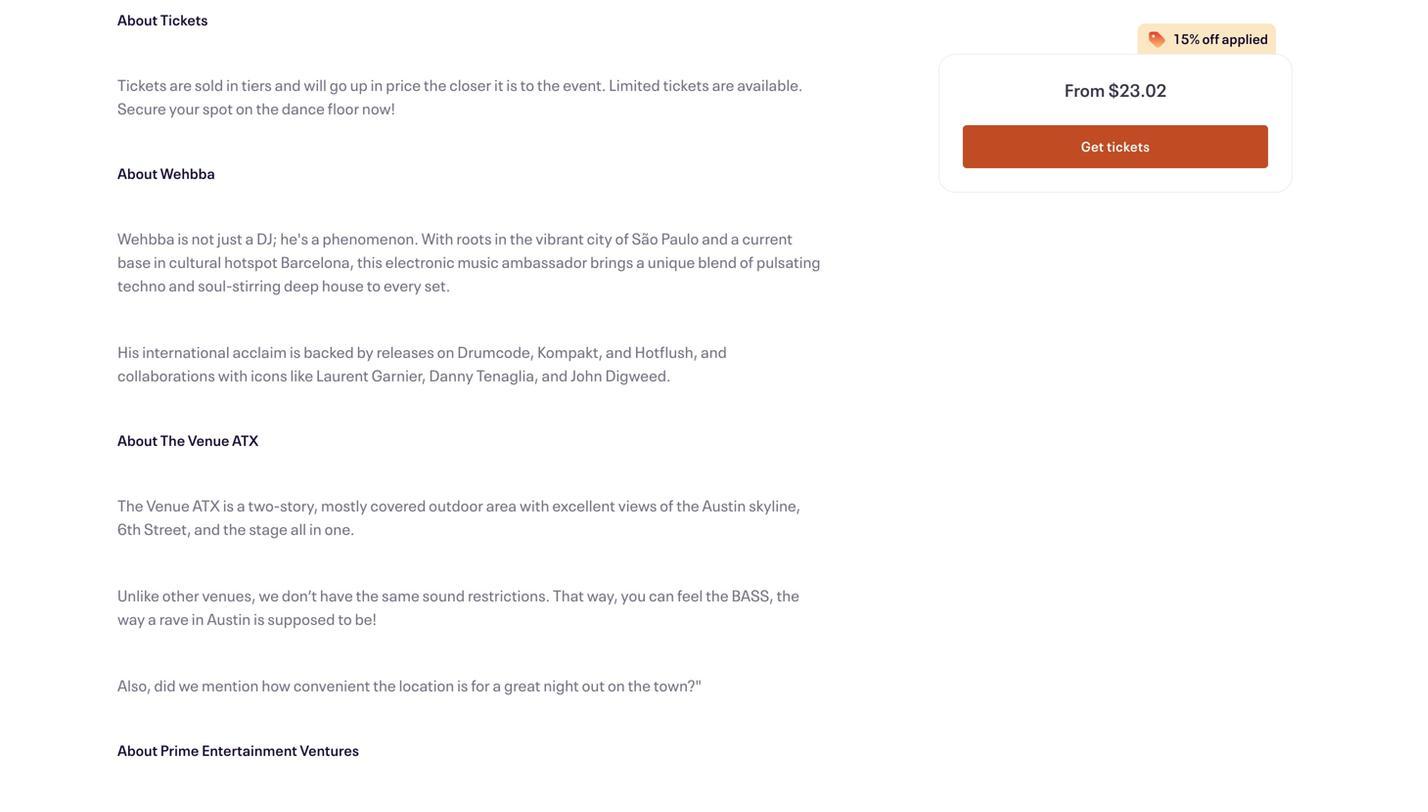 Task type: locate. For each thing, give the bounding box(es) containing it.
kompakt,
[[537, 341, 603, 363]]

we right did
[[179, 675, 199, 696]]

0 horizontal spatial tickets
[[663, 74, 709, 95]]

mostly
[[321, 495, 367, 516]]

base
[[117, 251, 151, 273]]

the left town?"
[[628, 675, 651, 696]]

about the venue atx
[[117, 431, 259, 450]]

1 about from the top
[[117, 10, 158, 29]]

1 horizontal spatial are
[[712, 74, 734, 95]]

wehbba inside 'wehbba is not just a dj; he's a phenomenon. with roots in the vibrant city of são paulo and a current base in cultural hotspot barcelona, this electronic music ambassador brings a unique blend of pulsating techno and soul-stirring deep house to every set.'
[[117, 228, 175, 249]]

john
[[571, 365, 602, 386]]

venue down collaborations
[[188, 431, 229, 450]]

be!
[[355, 609, 377, 630]]

1 are from the left
[[170, 74, 192, 95]]

digweed.
[[605, 365, 671, 386]]

are
[[170, 74, 192, 95], [712, 74, 734, 95]]

of
[[615, 228, 629, 249], [740, 251, 754, 273], [660, 495, 674, 516]]

1 vertical spatial the
[[117, 495, 143, 516]]

in right rave
[[192, 609, 204, 630]]

in right all
[[309, 519, 322, 540]]

applied
[[1222, 30, 1268, 48]]

get tickets button
[[963, 125, 1268, 168]]

1 horizontal spatial the
[[160, 431, 185, 450]]

1 vertical spatial tickets
[[117, 74, 167, 95]]

2 vertical spatial on
[[608, 675, 625, 696]]

mention
[[202, 675, 259, 696]]

wehbba up base
[[117, 228, 175, 249]]

the up 6th
[[117, 495, 143, 516]]

and inside the venue atx is a two-story, mostly covered outdoor area with excellent views of the austin skyline, 6th street, and the stage all in one.
[[194, 519, 220, 540]]

the down collaborations
[[160, 431, 185, 450]]

like
[[290, 365, 313, 386]]

entertainment
[[202, 741, 297, 760]]

is left the "two-"
[[223, 495, 234, 516]]

are left available.
[[712, 74, 734, 95]]

2 vertical spatial of
[[660, 495, 674, 516]]

0 horizontal spatial on
[[236, 98, 253, 119]]

that
[[553, 585, 584, 606]]

techno
[[117, 275, 166, 296]]

about for about prime entertainment ventures
[[117, 741, 158, 760]]

feel
[[677, 585, 703, 606]]

about up secure
[[117, 10, 158, 29]]

a down são
[[636, 251, 645, 273]]

go
[[329, 74, 347, 95]]

a right for
[[493, 675, 501, 696]]

tickets right limited
[[663, 74, 709, 95]]

0 horizontal spatial atx
[[192, 495, 220, 516]]

to inside unlike other venues, we don't have the same sound restrictions. that way, you can feel the bass, the way a rave in austin is supposed to be!
[[338, 609, 352, 630]]

0 horizontal spatial are
[[170, 74, 192, 95]]

wehbba
[[160, 164, 215, 183], [117, 228, 175, 249]]

sound
[[422, 585, 465, 606]]

the right price on the left top of page
[[424, 74, 447, 95]]

0 vertical spatial tickets
[[160, 10, 208, 29]]

tickets inside tickets are sold in tiers and will go up in price the closer it is to the event. limited tickets are available. secure your spot on the dance floor now!
[[117, 74, 167, 95]]

in right sold
[[226, 74, 239, 95]]

on up danny
[[437, 341, 454, 363]]

wehbba down your
[[160, 164, 215, 183]]

1 vertical spatial on
[[437, 341, 454, 363]]

about down secure
[[117, 164, 158, 183]]

floor
[[328, 98, 359, 119]]

in right up
[[370, 74, 383, 95]]

6th
[[117, 519, 141, 540]]

a inside unlike other venues, we don't have the same sound restrictions. that way, you can feel the bass, the way a rave in austin is supposed to be!
[[148, 609, 156, 630]]

hotflush,
[[635, 341, 698, 363]]

atx left the "two-"
[[192, 495, 220, 516]]

way,
[[587, 585, 618, 606]]

venues,
[[202, 585, 256, 606]]

with
[[421, 228, 454, 249]]

is up like
[[290, 341, 301, 363]]

roots
[[456, 228, 492, 249]]

about prime entertainment ventures
[[117, 741, 359, 760]]

are up your
[[170, 74, 192, 95]]

tickets right get
[[1107, 137, 1150, 156]]

1 horizontal spatial with
[[520, 495, 549, 516]]

a right he's
[[311, 228, 320, 249]]

to left be! at the left
[[338, 609, 352, 630]]

0 horizontal spatial with
[[218, 365, 248, 386]]

0 vertical spatial with
[[218, 365, 248, 386]]

convenient
[[293, 675, 370, 696]]

0 vertical spatial to
[[520, 74, 534, 95]]

2 about from the top
[[117, 164, 158, 183]]

0 vertical spatial of
[[615, 228, 629, 249]]

the right feel
[[706, 585, 729, 606]]

of right city
[[615, 228, 629, 249]]

tickets inside tickets are sold in tiers and will go up in price the closer it is to the event. limited tickets are available. secure your spot on the dance floor now!
[[663, 74, 709, 95]]

2 horizontal spatial to
[[520, 74, 534, 95]]

and right street,
[[194, 519, 220, 540]]

0 horizontal spatial the
[[117, 495, 143, 516]]

1 vertical spatial to
[[367, 275, 381, 296]]

danny
[[429, 365, 473, 386]]

1 horizontal spatial on
[[437, 341, 454, 363]]

a left dj;
[[245, 228, 254, 249]]

1 horizontal spatial we
[[259, 585, 279, 606]]

0 vertical spatial austin
[[702, 495, 746, 516]]

a left the "two-"
[[237, 495, 245, 516]]

is left not
[[177, 228, 189, 249]]

secure
[[117, 98, 166, 119]]

international
[[142, 341, 230, 363]]

is down venues,
[[254, 609, 265, 630]]

1 vertical spatial venue
[[146, 495, 190, 516]]

on down the tiers
[[236, 98, 253, 119]]

street,
[[144, 519, 191, 540]]

garnier,
[[371, 365, 426, 386]]

a right the 'way'
[[148, 609, 156, 630]]

skyline,
[[749, 495, 801, 516]]

0 vertical spatial on
[[236, 98, 253, 119]]

1 horizontal spatial tickets
[[1107, 137, 1150, 156]]

the left event.
[[537, 74, 560, 95]]

the inside 'wehbba is not just a dj; he's a phenomenon. with roots in the vibrant city of são paulo and a current base in cultural hotspot barcelona, this electronic music ambassador brings a unique blend of pulsating techno and soul-stirring deep house to every set.'
[[510, 228, 533, 249]]

blend
[[698, 251, 737, 273]]

with down acclaim
[[218, 365, 248, 386]]

to
[[520, 74, 534, 95], [367, 275, 381, 296], [338, 609, 352, 630]]

tickets
[[663, 74, 709, 95], [1107, 137, 1150, 156]]

can
[[649, 585, 674, 606]]

by
[[357, 341, 374, 363]]

the
[[160, 431, 185, 450], [117, 495, 143, 516]]

from
[[1064, 78, 1105, 102]]

and up "digweed."
[[606, 341, 632, 363]]

is inside the venue atx is a two-story, mostly covered outdoor area with excellent views of the austin skyline, 6th street, and the stage all in one.
[[223, 495, 234, 516]]

with right area
[[520, 495, 549, 516]]

15%
[[1173, 30, 1200, 48]]

0 horizontal spatial austin
[[207, 609, 251, 630]]

is
[[506, 74, 517, 95], [177, 228, 189, 249], [290, 341, 301, 363], [223, 495, 234, 516], [254, 609, 265, 630], [457, 675, 468, 696]]

and left will at the left
[[275, 74, 301, 95]]

2 horizontal spatial on
[[608, 675, 625, 696]]

about for about tickets
[[117, 10, 158, 29]]

way
[[117, 609, 145, 630]]

atx
[[232, 431, 259, 450], [192, 495, 220, 516]]

the left location
[[373, 675, 396, 696]]

1 horizontal spatial of
[[660, 495, 674, 516]]

acclaim
[[232, 341, 287, 363]]

not
[[191, 228, 214, 249]]

dance
[[282, 98, 325, 119]]

on inside tickets are sold in tiers and will go up in price the closer it is to the event. limited tickets are available. secure your spot on the dance floor now!
[[236, 98, 253, 119]]

on right the out
[[608, 675, 625, 696]]

about tickets
[[117, 10, 208, 29]]

town?"
[[654, 675, 702, 696]]

0 horizontal spatial to
[[338, 609, 352, 630]]

sold
[[195, 74, 223, 95]]

0 vertical spatial atx
[[232, 431, 259, 450]]

and down kompakt,
[[542, 365, 568, 386]]

1 vertical spatial we
[[179, 675, 199, 696]]

$23.02
[[1108, 78, 1167, 102]]

0 horizontal spatial of
[[615, 228, 629, 249]]

about down collaborations
[[117, 431, 158, 450]]

prime
[[160, 741, 199, 760]]

3 about from the top
[[117, 431, 158, 450]]

to right it
[[520, 74, 534, 95]]

the up be! at the left
[[356, 585, 379, 606]]

austin
[[702, 495, 746, 516], [207, 609, 251, 630]]

music
[[457, 251, 499, 273]]

tickets up secure
[[117, 74, 167, 95]]

1 vertical spatial with
[[520, 495, 549, 516]]

venue up street,
[[146, 495, 190, 516]]

1 vertical spatial tickets
[[1107, 137, 1150, 156]]

austin down venues,
[[207, 609, 251, 630]]

1 vertical spatial austin
[[207, 609, 251, 630]]

about left prime
[[117, 741, 158, 760]]

austin left skyline,
[[702, 495, 746, 516]]

4 about from the top
[[117, 741, 158, 760]]

of right views
[[660, 495, 674, 516]]

to down this
[[367, 275, 381, 296]]

0 vertical spatial wehbba
[[160, 164, 215, 183]]

1 horizontal spatial austin
[[702, 495, 746, 516]]

2 vertical spatial to
[[338, 609, 352, 630]]

pulsating
[[756, 251, 821, 273]]

about
[[117, 10, 158, 29], [117, 164, 158, 183], [117, 431, 158, 450], [117, 741, 158, 760]]

event.
[[563, 74, 606, 95]]

1 horizontal spatial to
[[367, 275, 381, 296]]

on
[[236, 98, 253, 119], [437, 341, 454, 363], [608, 675, 625, 696]]

in right base
[[154, 251, 166, 273]]

0 horizontal spatial we
[[179, 675, 199, 696]]

location
[[399, 675, 454, 696]]

is right it
[[506, 74, 517, 95]]

and down cultural
[[169, 275, 195, 296]]

unlike other venues, we don't have the same sound restrictions. that way, you can feel the bass, the way a rave in austin is supposed to be!
[[117, 585, 799, 630]]

1 vertical spatial atx
[[192, 495, 220, 516]]

restrictions.
[[468, 585, 550, 606]]

austin inside unlike other venues, we don't have the same sound restrictions. that way, you can feel the bass, the way a rave in austin is supposed to be!
[[207, 609, 251, 630]]

0 vertical spatial we
[[259, 585, 279, 606]]

a
[[245, 228, 254, 249], [311, 228, 320, 249], [731, 228, 739, 249], [636, 251, 645, 273], [237, 495, 245, 516], [148, 609, 156, 630], [493, 675, 501, 696]]

rave
[[159, 609, 189, 630]]

same
[[382, 585, 420, 606]]

venue inside the venue atx is a two-story, mostly covered outdoor area with excellent views of the austin skyline, 6th street, and the stage all in one.
[[146, 495, 190, 516]]

of right "blend"
[[740, 251, 754, 273]]

in right roots
[[495, 228, 507, 249]]

2 horizontal spatial of
[[740, 251, 754, 273]]

tickets up sold
[[160, 10, 208, 29]]

vibrant
[[536, 228, 584, 249]]

0 vertical spatial tickets
[[663, 74, 709, 95]]

we left 'don't'
[[259, 585, 279, 606]]

1 vertical spatial wehbba
[[117, 228, 175, 249]]

atx up the "two-"
[[232, 431, 259, 450]]

the up ambassador
[[510, 228, 533, 249]]

views
[[618, 495, 657, 516]]



Task type: describe. For each thing, give the bounding box(es) containing it.
area
[[486, 495, 517, 516]]

the right 'bass,'
[[777, 585, 799, 606]]

excellent
[[552, 495, 615, 516]]

limited
[[609, 74, 660, 95]]

outdoor
[[429, 495, 483, 516]]

tenaglia,
[[476, 365, 539, 386]]

get tickets
[[1081, 137, 1150, 156]]

is inside tickets are sold in tiers and will go up in price the closer it is to the event. limited tickets are available. secure your spot on the dance floor now!
[[506, 74, 517, 95]]

drumcode,
[[457, 341, 534, 363]]

to inside tickets are sold in tiers and will go up in price the closer it is to the event. limited tickets are available. secure your spot on the dance floor now!
[[520, 74, 534, 95]]

you
[[621, 585, 646, 606]]

other
[[162, 585, 199, 606]]

with inside 'his international acclaim is backed by releases on drumcode, kompakt, and hotflush, and collaborations with icons like laurent garnier, danny tenaglia, and john digweed.'
[[218, 365, 248, 386]]

paulo
[[661, 228, 699, 249]]

austin inside the venue atx is a two-story, mostly covered outdoor area with excellent views of the austin skyline, 6th street, and the stage all in one.
[[702, 495, 746, 516]]

tickets are sold in tiers and will go up in price the closer it is to the event. limited tickets are available. secure your spot on the dance floor now!
[[117, 74, 803, 119]]

the right views
[[676, 495, 699, 516]]

icons
[[251, 365, 287, 386]]

night
[[543, 675, 579, 696]]

his international acclaim is backed by releases on drumcode, kompakt, and hotflush, and collaborations with icons like laurent garnier, danny tenaglia, and john digweed.
[[117, 341, 727, 386]]

for
[[471, 675, 490, 696]]

unique
[[648, 251, 695, 273]]

the down the tiers
[[256, 98, 279, 119]]

don't
[[282, 585, 317, 606]]

covered
[[370, 495, 426, 516]]

great
[[504, 675, 541, 696]]

how
[[262, 675, 291, 696]]

the venue atx is a two-story, mostly covered outdoor area with excellent views of the austin skyline, 6th street, and the stage all in one.
[[117, 495, 801, 540]]

it
[[494, 74, 503, 95]]

did
[[154, 675, 176, 696]]

just
[[217, 228, 242, 249]]

price
[[386, 74, 421, 95]]

stage
[[249, 519, 288, 540]]

also, did we mention how convenient the location is for a great night out on the town?"
[[117, 675, 702, 696]]

to inside 'wehbba is not just a dj; he's a phenomenon. with roots in the vibrant city of são paulo and a current base in cultural hotspot barcelona, this electronic music ambassador brings a unique blend of pulsating techno and soul-stirring deep house to every set.'
[[367, 275, 381, 296]]

cultural
[[169, 251, 221, 273]]

barcelona,
[[280, 251, 354, 273]]

in inside the venue atx is a two-story, mostly covered outdoor area with excellent views of the austin skyline, 6th street, and the stage all in one.
[[309, 519, 322, 540]]

1 horizontal spatial atx
[[232, 431, 259, 450]]

electronic
[[385, 251, 455, 273]]

is inside unlike other venues, we don't have the same sound restrictions. that way, you can feel the bass, the way a rave in austin is supposed to be!
[[254, 609, 265, 630]]

laurent
[[316, 365, 369, 386]]

closer
[[449, 74, 491, 95]]

story,
[[280, 495, 318, 516]]

supposed
[[267, 609, 335, 630]]

15% off applied
[[1173, 30, 1268, 48]]

of inside the venue atx is a two-story, mostly covered outdoor area with excellent views of the austin skyline, 6th street, and the stage all in one.
[[660, 495, 674, 516]]

backed
[[304, 341, 354, 363]]

about wehbba
[[117, 164, 215, 183]]

0 vertical spatial the
[[160, 431, 185, 450]]

brings
[[590, 251, 633, 273]]

get
[[1081, 137, 1104, 156]]

soul-
[[198, 275, 232, 296]]

atx inside the venue atx is a two-story, mostly covered outdoor area with excellent views of the austin skyline, 6th street, and the stage all in one.
[[192, 495, 220, 516]]

in inside unlike other venues, we don't have the same sound restrictions. that way, you can feel the bass, the way a rave in austin is supposed to be!
[[192, 609, 204, 630]]

2 are from the left
[[712, 74, 734, 95]]

stirring
[[232, 275, 281, 296]]

wehbba is not just a dj; he's a phenomenon. with roots in the vibrant city of são paulo and a current base in cultural hotspot barcelona, this electronic music ambassador brings a unique blend of pulsating techno and soul-stirring deep house to every set.
[[117, 228, 821, 296]]

ventures
[[300, 741, 359, 760]]

and inside tickets are sold in tiers and will go up in price the closer it is to the event. limited tickets are available. secure your spot on the dance floor now!
[[275, 74, 301, 95]]

bass,
[[731, 585, 774, 606]]

up
[[350, 74, 368, 95]]

and right 'hotflush,'
[[701, 341, 727, 363]]

current
[[742, 228, 793, 249]]

deep
[[284, 275, 319, 296]]

one.
[[325, 519, 355, 540]]

his
[[117, 341, 139, 363]]

with inside the venue atx is a two-story, mostly covered outdoor area with excellent views of the austin skyline, 6th street, and the stage all in one.
[[520, 495, 549, 516]]

city
[[587, 228, 612, 249]]

releases
[[376, 341, 434, 363]]

off
[[1202, 30, 1219, 48]]

1 vertical spatial of
[[740, 251, 754, 273]]

will
[[304, 74, 327, 95]]

são
[[632, 228, 658, 249]]

he's
[[280, 228, 308, 249]]

a up "blend"
[[731, 228, 739, 249]]

phenomenon.
[[322, 228, 419, 249]]

your
[[169, 98, 200, 119]]

hotspot
[[224, 251, 278, 273]]

from $23.02
[[1064, 78, 1167, 102]]

all
[[290, 519, 306, 540]]

set.
[[424, 275, 450, 296]]

is inside 'his international acclaim is backed by releases on drumcode, kompakt, and hotflush, and collaborations with icons like laurent garnier, danny tenaglia, and john digweed.'
[[290, 341, 301, 363]]

a inside the venue atx is a two-story, mostly covered outdoor area with excellent views of the austin skyline, 6th street, and the stage all in one.
[[237, 495, 245, 516]]

unlike
[[117, 585, 159, 606]]

available.
[[737, 74, 803, 95]]

tickets inside button
[[1107, 137, 1150, 156]]

the inside the venue atx is a two-story, mostly covered outdoor area with excellent views of the austin skyline, 6th street, and the stage all in one.
[[117, 495, 143, 516]]

and up "blend"
[[702, 228, 728, 249]]

is left for
[[457, 675, 468, 696]]

is inside 'wehbba is not just a dj; he's a phenomenon. with roots in the vibrant city of são paulo and a current base in cultural hotspot barcelona, this electronic music ambassador brings a unique blend of pulsating techno and soul-stirring deep house to every set.'
[[177, 228, 189, 249]]

have
[[320, 585, 353, 606]]

about for about the venue atx
[[117, 431, 158, 450]]

every
[[384, 275, 422, 296]]

0 vertical spatial venue
[[188, 431, 229, 450]]

on inside 'his international acclaim is backed by releases on drumcode, kompakt, and hotflush, and collaborations with icons like laurent garnier, danny tenaglia, and john digweed.'
[[437, 341, 454, 363]]

we inside unlike other venues, we don't have the same sound restrictions. that way, you can feel the bass, the way a rave in austin is supposed to be!
[[259, 585, 279, 606]]

tiers
[[241, 74, 272, 95]]

about for about wehbba
[[117, 164, 158, 183]]

house
[[322, 275, 364, 296]]

the left stage on the left bottom of the page
[[223, 519, 246, 540]]

collaborations
[[117, 365, 215, 386]]

dj;
[[257, 228, 277, 249]]



Task type: vqa. For each thing, say whether or not it's contained in the screenshot.
Venue inside the 'THE VENUE ATX IS A TWO-STORY, MOSTLY COVERED OUTDOOR AREA WITH EXCELLENT VIEWS OF THE AUSTIN SKYLINE, 6TH STREET, AND THE STAGE ALL IN ONE.'
yes



